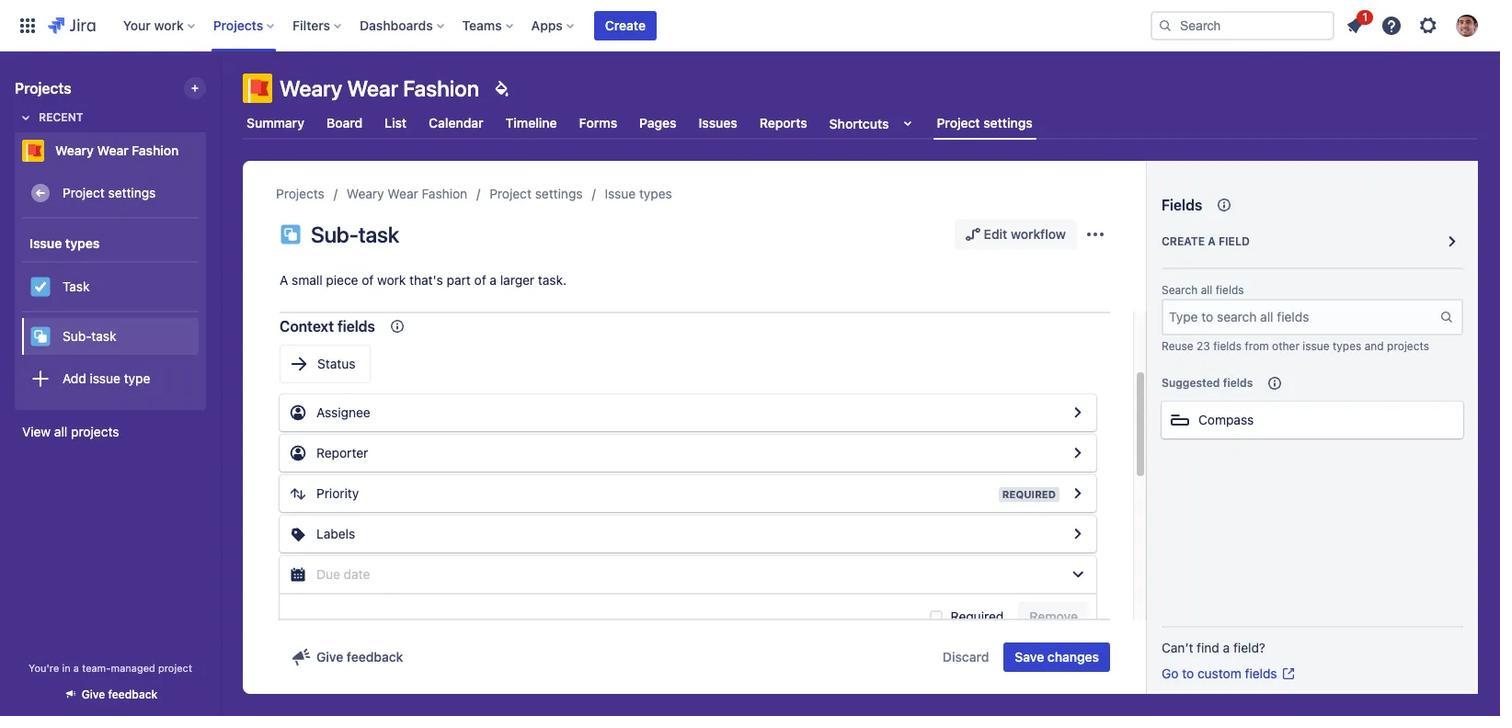 Task type: vqa. For each thing, say whether or not it's contained in the screenshot.
the "Projects" popup button
yes



Task type: locate. For each thing, give the bounding box(es) containing it.
all right view
[[54, 424, 67, 440]]

give down due
[[317, 650, 343, 665]]

2 vertical spatial weary wear fashion
[[347, 186, 468, 202]]

issue types for group containing issue types
[[29, 235, 100, 251]]

filters
[[293, 17, 330, 33]]

0 horizontal spatial create
[[605, 17, 646, 33]]

1 horizontal spatial feedback
[[347, 650, 403, 665]]

issue right other
[[1303, 340, 1330, 353]]

0 vertical spatial open field configuration image
[[1067, 402, 1090, 424]]

0 horizontal spatial sub-
[[63, 328, 91, 344]]

task inside sub-task link
[[91, 328, 116, 344]]

required
[[1003, 489, 1056, 501], [951, 609, 1004, 625]]

weary wear fashion link down the recent
[[15, 133, 199, 169]]

0 vertical spatial work
[[154, 17, 184, 33]]

2 vertical spatial fashion
[[422, 186, 468, 202]]

2 horizontal spatial projects
[[276, 186, 325, 202]]

a left larger
[[490, 272, 497, 288]]

tab list
[[232, 107, 1490, 140]]

a right "in"
[[73, 663, 79, 675]]

0 horizontal spatial give
[[82, 688, 105, 702]]

issue down forms link
[[605, 186, 636, 202]]

1 vertical spatial task
[[91, 328, 116, 344]]

weary wear fashion
[[280, 75, 480, 101], [55, 143, 179, 158], [347, 186, 468, 202]]

0 vertical spatial wear
[[347, 75, 398, 101]]

workflow
[[1011, 226, 1067, 242]]

create button
[[594, 11, 657, 40]]

project
[[937, 115, 981, 131], [63, 185, 105, 200], [490, 186, 532, 202]]

1 horizontal spatial weary wear fashion link
[[347, 183, 468, 205]]

0 vertical spatial types
[[640, 186, 672, 202]]

go to custom fields
[[1162, 666, 1278, 682]]

primary element
[[11, 0, 1151, 51]]

0 vertical spatial issue types
[[605, 186, 672, 202]]

1 vertical spatial weary wear fashion link
[[347, 183, 468, 205]]

sub- up 'add'
[[63, 328, 91, 344]]

pages
[[640, 115, 677, 131]]

save
[[1015, 650, 1045, 665]]

give for the left give feedback 'button'
[[82, 688, 105, 702]]

a
[[1208, 235, 1216, 248], [490, 272, 497, 288], [1224, 640, 1231, 656], [73, 663, 79, 675]]

weary wear fashion up the "list"
[[280, 75, 480, 101]]

1 horizontal spatial issue types
[[605, 186, 672, 202]]

sub-task link
[[22, 318, 199, 355]]

larger
[[500, 272, 535, 288]]

projects link
[[276, 183, 325, 205]]

give feedback button down due date
[[280, 643, 414, 673]]

0 horizontal spatial weary
[[55, 143, 94, 158]]

of right piece
[[362, 272, 374, 288]]

issue types inside group
[[29, 235, 100, 251]]

1 vertical spatial open field configuration image
[[1067, 443, 1090, 465]]

view all projects
[[22, 424, 119, 440]]

0 vertical spatial give feedback
[[317, 650, 403, 665]]

feedback for the topmost give feedback 'button'
[[347, 650, 403, 665]]

1 horizontal spatial all
[[1201, 283, 1213, 297]]

types inside 'link'
[[640, 186, 672, 202]]

0 vertical spatial task
[[359, 222, 399, 248]]

status
[[317, 356, 356, 372]]

create right apps dropdown button
[[605, 17, 646, 33]]

changes
[[1048, 650, 1100, 665]]

more options image
[[1085, 224, 1107, 246]]

projects right and
[[1388, 340, 1430, 353]]

issue up task link
[[29, 235, 62, 251]]

add issue type image
[[29, 368, 52, 390]]

2 vertical spatial weary
[[347, 186, 384, 202]]

go to custom fields link
[[1162, 665, 1296, 684]]

work right your
[[154, 17, 184, 33]]

0 horizontal spatial settings
[[108, 185, 156, 200]]

project settings link down the recent
[[22, 175, 199, 212]]

labels
[[317, 526, 355, 542]]

of
[[362, 272, 374, 288], [474, 272, 486, 288]]

context
[[280, 318, 334, 335]]

work inside popup button
[[154, 17, 184, 33]]

2 horizontal spatial weary
[[347, 186, 384, 202]]

forms
[[579, 115, 618, 131]]

close field configuration image
[[1067, 564, 1090, 586]]

project settings link down timeline link
[[490, 183, 583, 205]]

more information about the suggested fields image
[[1265, 373, 1287, 395]]

types
[[640, 186, 672, 202], [65, 235, 100, 251], [1333, 340, 1362, 353]]

0 horizontal spatial project settings
[[63, 185, 156, 200]]

compass
[[1199, 412, 1254, 428]]

2 horizontal spatial settings
[[984, 115, 1033, 131]]

1 vertical spatial sub-
[[63, 328, 91, 344]]

jira image
[[48, 14, 95, 36], [48, 14, 95, 36]]

0 horizontal spatial give feedback
[[82, 688, 158, 702]]

project settings
[[937, 115, 1033, 131], [63, 185, 156, 200], [490, 186, 583, 202]]

fashion down calendar link
[[422, 186, 468, 202]]

1 vertical spatial wear
[[97, 143, 129, 158]]

save changes
[[1015, 650, 1100, 665]]

2 horizontal spatial project
[[937, 115, 981, 131]]

give feedback down you're in a team-managed project
[[82, 688, 158, 702]]

2 horizontal spatial types
[[1333, 340, 1362, 353]]

projects
[[213, 17, 263, 33], [15, 80, 71, 97], [276, 186, 325, 202]]

projects for projects link
[[276, 186, 325, 202]]

field?
[[1234, 640, 1266, 656]]

view all projects link
[[15, 416, 206, 449]]

reuse 23 fields from other issue types and projects
[[1162, 340, 1430, 353]]

work left that's
[[377, 272, 406, 288]]

1 vertical spatial give feedback button
[[52, 680, 169, 710]]

1 horizontal spatial issue
[[1303, 340, 1330, 353]]

weary wear fashion down list link
[[347, 186, 468, 202]]

projects inside dropdown button
[[213, 17, 263, 33]]

all inside view all projects link
[[54, 424, 67, 440]]

1 vertical spatial weary
[[55, 143, 94, 158]]

1 horizontal spatial issue
[[605, 186, 636, 202]]

1 vertical spatial issue
[[29, 235, 62, 251]]

wear
[[347, 75, 398, 101], [97, 143, 129, 158], [388, 186, 418, 202]]

suggested
[[1162, 376, 1221, 390]]

sub- right issue type icon
[[311, 222, 359, 248]]

0 vertical spatial weary wear fashion link
[[15, 133, 199, 169]]

fields
[[1216, 283, 1245, 297], [338, 318, 375, 335], [1214, 340, 1242, 353], [1224, 376, 1254, 390], [1246, 666, 1278, 682]]

feedback down "managed" on the left bottom of the page
[[108, 688, 158, 702]]

group
[[22, 219, 199, 409]]

fields left this link will be opened in a new tab image
[[1246, 666, 1278, 682]]

types left and
[[1333, 340, 1362, 353]]

0 horizontal spatial work
[[154, 17, 184, 33]]

project down timeline link
[[490, 186, 532, 202]]

0 vertical spatial feedback
[[347, 650, 403, 665]]

1 vertical spatial sub-task
[[63, 328, 116, 344]]

open field configuration image
[[1067, 402, 1090, 424], [1067, 443, 1090, 465], [1067, 483, 1090, 505]]

give feedback down 'date'
[[317, 650, 403, 665]]

edit workflow
[[984, 226, 1067, 242]]

open field configuration image
[[1067, 524, 1090, 546]]

0 vertical spatial weary
[[280, 75, 343, 101]]

appswitcher icon image
[[17, 14, 39, 36]]

of right part
[[474, 272, 486, 288]]

reports
[[760, 115, 808, 131]]

search image
[[1159, 18, 1173, 33]]

issue types for issue types 'link'
[[605, 186, 672, 202]]

managed
[[111, 663, 155, 675]]

create down fields
[[1162, 235, 1205, 248]]

more information about the context fields image
[[386, 316, 409, 338]]

a left "field"
[[1208, 235, 1216, 248]]

weary right projects link
[[347, 186, 384, 202]]

2 vertical spatial projects
[[276, 186, 325, 202]]

0 horizontal spatial all
[[54, 424, 67, 440]]

give feedback
[[317, 650, 403, 665], [82, 688, 158, 702]]

0 horizontal spatial sub-task
[[63, 328, 116, 344]]

give down team- in the left of the page
[[82, 688, 105, 702]]

all for search
[[1201, 283, 1213, 297]]

issue inside 'link'
[[605, 186, 636, 202]]

2 open field configuration image from the top
[[1067, 443, 1090, 465]]

issues
[[699, 115, 738, 131]]

1 vertical spatial work
[[377, 272, 406, 288]]

0 horizontal spatial projects
[[15, 80, 71, 97]]

add issue type button
[[22, 361, 199, 398]]

sub- inside sub-task link
[[63, 328, 91, 344]]

sub-task up piece
[[311, 222, 399, 248]]

2 horizontal spatial project settings
[[937, 115, 1033, 131]]

open field configuration image inside reporter button
[[1067, 443, 1090, 465]]

dashboards button
[[354, 11, 451, 40]]

1 vertical spatial issue types
[[29, 235, 100, 251]]

1 vertical spatial projects
[[71, 424, 119, 440]]

date
[[344, 567, 370, 582]]

0 horizontal spatial issue
[[29, 235, 62, 251]]

projects for projects dropdown button
[[213, 17, 263, 33]]

help image
[[1381, 14, 1403, 36]]

1 vertical spatial all
[[54, 424, 67, 440]]

task up a small piece of work that's part of a larger task.
[[359, 222, 399, 248]]

custom
[[1198, 666, 1242, 682]]

add to starred image
[[201, 140, 223, 162]]

weary wear fashion link down list link
[[347, 183, 468, 205]]

weary wear fashion link
[[15, 133, 199, 169], [347, 183, 468, 205]]

2 vertical spatial open field configuration image
[[1067, 483, 1090, 505]]

small
[[292, 272, 323, 288]]

0 vertical spatial sub-
[[311, 222, 359, 248]]

0 horizontal spatial issue types
[[29, 235, 100, 251]]

1 open field configuration image from the top
[[1067, 402, 1090, 424]]

0 horizontal spatial task
[[91, 328, 116, 344]]

feedback down 'date'
[[347, 650, 403, 665]]

issue types up 'task' on the top of page
[[29, 235, 100, 251]]

project settings link
[[22, 175, 199, 212], [490, 183, 583, 205]]

projects up the recent
[[15, 80, 71, 97]]

weary up board
[[280, 75, 343, 101]]

open field configuration image inside assignee button
[[1067, 402, 1090, 424]]

0 vertical spatial sub-task
[[311, 222, 399, 248]]

0 vertical spatial required
[[1003, 489, 1056, 501]]

project down the recent
[[63, 185, 105, 200]]

fields left more information about the context fields icon
[[338, 318, 375, 335]]

1 horizontal spatial task
[[359, 222, 399, 248]]

banner
[[0, 0, 1501, 52]]

projects
[[1388, 340, 1430, 353], [71, 424, 119, 440]]

2 vertical spatial types
[[1333, 340, 1362, 353]]

fashion up "calendar"
[[403, 75, 480, 101]]

1 vertical spatial give feedback
[[82, 688, 158, 702]]

fields right 23
[[1214, 340, 1242, 353]]

all right search
[[1201, 283, 1213, 297]]

1 vertical spatial issue
[[90, 370, 121, 386]]

types for issue types 'link'
[[640, 186, 672, 202]]

weary down the recent
[[55, 143, 94, 158]]

task
[[359, 222, 399, 248], [91, 328, 116, 344]]

give
[[317, 650, 343, 665], [82, 688, 105, 702]]

open field configuration image for reporter
[[1067, 443, 1090, 465]]

1 vertical spatial create
[[1162, 235, 1205, 248]]

projects up sidebar navigation image
[[213, 17, 263, 33]]

recent
[[39, 110, 83, 124]]

other
[[1273, 340, 1300, 353]]

feedback for the left give feedback 'button'
[[108, 688, 158, 702]]

view
[[22, 424, 51, 440]]

0 vertical spatial fashion
[[403, 75, 480, 101]]

projects up issue type icon
[[276, 186, 325, 202]]

project right shortcuts popup button
[[937, 115, 981, 131]]

your
[[123, 17, 151, 33]]

issue inside group
[[29, 235, 62, 251]]

1 vertical spatial projects
[[15, 80, 71, 97]]

create
[[605, 17, 646, 33], [1162, 235, 1205, 248]]

board link
[[323, 107, 366, 140]]

fashion left add to starred image
[[132, 143, 179, 158]]

all
[[1201, 283, 1213, 297], [54, 424, 67, 440]]

sub-
[[311, 222, 359, 248], [63, 328, 91, 344]]

your profile and settings image
[[1457, 14, 1479, 36]]

you're in a team-managed project
[[29, 663, 192, 675]]

settings image
[[1418, 14, 1440, 36]]

0 horizontal spatial project
[[63, 185, 105, 200]]

1 horizontal spatial create
[[1162, 235, 1205, 248]]

go
[[1162, 666, 1179, 682]]

2 of from the left
[[474, 272, 486, 288]]

1 horizontal spatial of
[[474, 272, 486, 288]]

projects down add issue type on the bottom of page
[[71, 424, 119, 440]]

give feedback button down you're in a team-managed project
[[52, 680, 169, 710]]

timeline link
[[502, 107, 561, 140]]

search
[[1162, 283, 1198, 297]]

issue for issue types 'link'
[[605, 186, 636, 202]]

0 vertical spatial projects
[[213, 17, 263, 33]]

fashion
[[403, 75, 480, 101], [132, 143, 179, 158], [422, 186, 468, 202]]

weary
[[280, 75, 343, 101], [55, 143, 94, 158], [347, 186, 384, 202]]

give feedback for the topmost give feedback 'button'
[[317, 650, 403, 665]]

task up add issue type on the bottom of page
[[91, 328, 116, 344]]

types for group containing issue types
[[65, 235, 100, 251]]

issue right 'add'
[[90, 370, 121, 386]]

types up 'task' on the top of page
[[65, 235, 100, 251]]

0 horizontal spatial of
[[362, 272, 374, 288]]

1 horizontal spatial projects
[[1388, 340, 1430, 353]]

0 vertical spatial issue
[[1303, 340, 1330, 353]]

1 vertical spatial feedback
[[108, 688, 158, 702]]

2 vertical spatial wear
[[388, 186, 418, 202]]

0 vertical spatial all
[[1201, 283, 1213, 297]]

sub-task up 'add'
[[63, 328, 116, 344]]

suggested fields
[[1162, 376, 1254, 390]]

fields left the more information about the suggested fields icon
[[1224, 376, 1254, 390]]

sub-task inside sub-task link
[[63, 328, 116, 344]]

0 horizontal spatial issue
[[90, 370, 121, 386]]

tab list containing project settings
[[232, 107, 1490, 140]]

compass button
[[1162, 402, 1464, 439]]

types down pages link
[[640, 186, 672, 202]]

teams button
[[457, 11, 521, 40]]

0 horizontal spatial feedback
[[108, 688, 158, 702]]

0 vertical spatial give
[[317, 650, 343, 665]]

create inside button
[[605, 17, 646, 33]]

types inside group
[[65, 235, 100, 251]]

weary wear fashion down the recent
[[55, 143, 179, 158]]

1 horizontal spatial types
[[640, 186, 672, 202]]

issue inside add issue type button
[[90, 370, 121, 386]]

pages link
[[636, 107, 681, 140]]

1 horizontal spatial give feedback
[[317, 650, 403, 665]]

0 horizontal spatial types
[[65, 235, 100, 251]]

0 vertical spatial create
[[605, 17, 646, 33]]

issue types down pages link
[[605, 186, 672, 202]]

1 vertical spatial types
[[65, 235, 100, 251]]

you're
[[29, 663, 59, 675]]

give feedback for the left give feedback 'button'
[[82, 688, 158, 702]]

Search field
[[1151, 11, 1335, 40]]

0 horizontal spatial projects
[[71, 424, 119, 440]]

1 horizontal spatial projects
[[213, 17, 263, 33]]



Task type: describe. For each thing, give the bounding box(es) containing it.
all for view
[[54, 424, 67, 440]]

a small piece of work that's part of a larger task.
[[280, 272, 567, 288]]

sidebar navigation image
[[201, 74, 241, 110]]

summary
[[247, 115, 305, 131]]

0 horizontal spatial project settings link
[[22, 175, 199, 212]]

0 vertical spatial projects
[[1388, 340, 1430, 353]]

this link will be opened in a new tab image
[[1281, 667, 1296, 682]]

1 vertical spatial weary wear fashion
[[55, 143, 179, 158]]

notifications image
[[1344, 14, 1366, 36]]

banner containing your work
[[0, 0, 1501, 52]]

from
[[1245, 340, 1270, 353]]

labels button
[[280, 516, 1097, 553]]

create project image
[[188, 81, 202, 96]]

list link
[[381, 107, 411, 140]]

discard button
[[932, 643, 1001, 673]]

task.
[[538, 272, 567, 288]]

issue for group containing issue types
[[29, 235, 62, 251]]

team-
[[82, 663, 111, 675]]

23
[[1197, 340, 1211, 353]]

fields down "field"
[[1216, 283, 1245, 297]]

type
[[124, 370, 150, 386]]

0 vertical spatial weary wear fashion
[[280, 75, 480, 101]]

0 vertical spatial give feedback button
[[280, 643, 414, 673]]

a
[[280, 272, 288, 288]]

issue types link
[[605, 183, 672, 205]]

create for create
[[605, 17, 646, 33]]

1 horizontal spatial sub-
[[311, 222, 359, 248]]

0 horizontal spatial give feedback button
[[52, 680, 169, 710]]

1 horizontal spatial settings
[[535, 186, 583, 202]]

projects inside view all projects link
[[71, 424, 119, 440]]

can't
[[1162, 640, 1194, 656]]

discard
[[943, 650, 990, 665]]

apps
[[532, 17, 563, 33]]

your work button
[[118, 11, 202, 40]]

create for create a field
[[1162, 235, 1205, 248]]

project inside tab list
[[937, 115, 981, 131]]

can't find a field?
[[1162, 640, 1266, 656]]

0 horizontal spatial weary wear fashion link
[[15, 133, 199, 169]]

due
[[317, 567, 340, 582]]

save changes button
[[1004, 643, 1111, 673]]

fields inside "link"
[[1246, 666, 1278, 682]]

due date
[[317, 567, 370, 582]]

and
[[1365, 340, 1385, 353]]

projects button
[[208, 11, 282, 40]]

3 open field configuration image from the top
[[1067, 483, 1090, 505]]

reporter
[[317, 445, 368, 461]]

settings inside tab list
[[984, 115, 1033, 131]]

add
[[63, 370, 86, 386]]

calendar link
[[425, 107, 487, 140]]

add issue type
[[63, 370, 150, 386]]

teams
[[463, 17, 502, 33]]

task
[[63, 278, 90, 294]]

1 of from the left
[[362, 272, 374, 288]]

assignee
[[317, 405, 371, 421]]

1 vertical spatial required
[[951, 609, 1004, 625]]

search all fields
[[1162, 283, 1245, 297]]

in
[[62, 663, 71, 675]]

group containing issue types
[[22, 219, 199, 409]]

calendar
[[429, 115, 484, 131]]

piece
[[326, 272, 358, 288]]

summary link
[[243, 107, 308, 140]]

open field configuration image for assignee
[[1067, 402, 1090, 424]]

issues link
[[695, 107, 741, 140]]

that's
[[410, 272, 443, 288]]

reuse
[[1162, 340, 1194, 353]]

1 horizontal spatial project settings
[[490, 186, 583, 202]]

reporter button
[[280, 435, 1097, 472]]

forms link
[[576, 107, 621, 140]]

field
[[1219, 235, 1250, 248]]

your work
[[123, 17, 184, 33]]

task link
[[22, 269, 199, 306]]

reports link
[[756, 107, 811, 140]]

a right find
[[1224, 640, 1231, 656]]

list
[[385, 115, 407, 131]]

part
[[447, 272, 471, 288]]

create a field
[[1162, 235, 1250, 248]]

filters button
[[287, 11, 349, 40]]

give for the topmost give feedback 'button'
[[317, 650, 343, 665]]

1 horizontal spatial weary
[[280, 75, 343, 101]]

to
[[1183, 666, 1195, 682]]

project
[[158, 663, 192, 675]]

Type to search all fields text field
[[1164, 301, 1440, 334]]

priority
[[317, 486, 359, 502]]

apps button
[[526, 11, 581, 40]]

find
[[1197, 640, 1220, 656]]

collapse recent projects image
[[15, 107, 37, 129]]

issue type icon image
[[280, 224, 302, 246]]

set background color image
[[491, 77, 513, 99]]

edit workflow button
[[955, 220, 1078, 249]]

more information about the fields image
[[1214, 194, 1236, 216]]

edit
[[984, 226, 1008, 242]]

context fields
[[280, 318, 375, 335]]

1 vertical spatial fashion
[[132, 143, 179, 158]]

timeline
[[506, 115, 557, 131]]

1 horizontal spatial project
[[490, 186, 532, 202]]

1
[[1363, 10, 1368, 23]]

assignee button
[[280, 395, 1097, 432]]

1 horizontal spatial sub-task
[[311, 222, 399, 248]]

1 horizontal spatial project settings link
[[490, 183, 583, 205]]

shortcuts
[[830, 115, 889, 131]]



